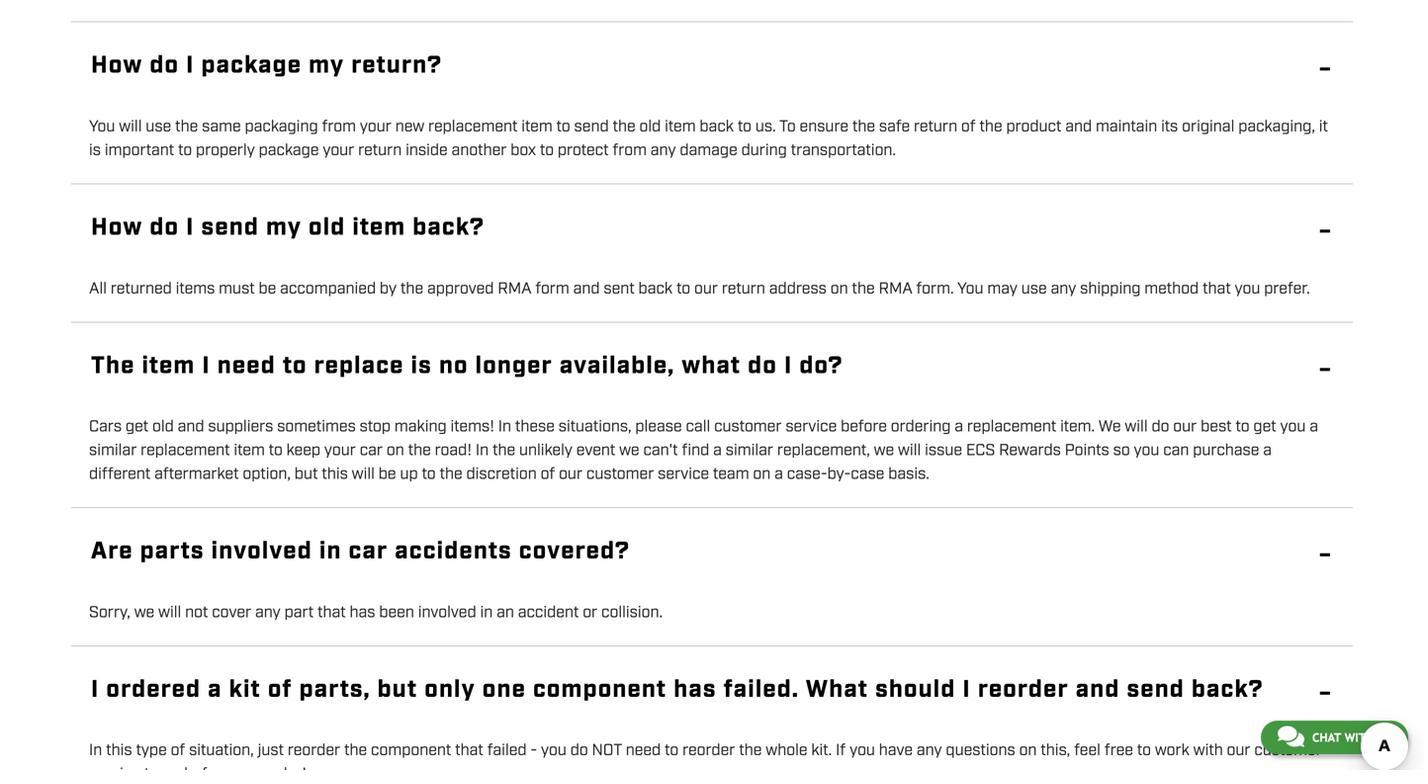 Task type: locate. For each thing, give the bounding box(es) containing it.
0 horizontal spatial rma
[[498, 279, 532, 300]]

and inside cars get old and suppliers sometimes stop making items! in these situations, please call customer service before ordering a replacement item.  we will do our best to get you a similar replacement item to keep your car on the road!  in the unlikely event we can't find a similar replacement, we will issue ecs rewards points so you can purchase a different aftermarket option, but this will be up to the discretion of our customer service team on a case-by-case basis.
[[178, 417, 204, 438]]

use inside you will use the same packaging from your new replacement item to send the old item back to us.  to ensure the safe return of the product and maintain its original packaging, it is important to properly package your return inside another box to protect from any damage during transportation.
[[146, 117, 171, 137]]

2 horizontal spatial old
[[640, 117, 661, 137]]

1 horizontal spatial get
[[1254, 417, 1277, 438]]

1 horizontal spatial old
[[309, 212, 346, 244]]

0 vertical spatial is
[[89, 140, 101, 161]]

shipping
[[1080, 279, 1141, 300]]

0 horizontal spatial but
[[295, 465, 318, 485]]

0 vertical spatial use
[[146, 117, 171, 137]]

service up replacement,
[[786, 417, 837, 438]]

a
[[955, 417, 964, 438], [1310, 417, 1319, 438], [713, 441, 722, 462], [1264, 441, 1272, 462], [775, 465, 783, 485], [208, 675, 222, 706]]

return down new
[[358, 140, 402, 161]]

any inside in this type of situation, just reorder the component that failed - you do not need to reorder the whole kit.  if you have any questions on this, feel free to work with our customer service team before you order!
[[917, 741, 942, 762]]

0 horizontal spatial customer
[[587, 465, 654, 485]]

is inside you will use the same packaging from your new replacement item to send the old item back to us.  to ensure the safe return of the product and maintain its original packaging, it is important to properly package your return inside another box to protect from any damage during transportation.
[[89, 140, 101, 161]]

can
[[1164, 441, 1189, 462]]

option,
[[243, 465, 291, 485]]

0 horizontal spatial component
[[371, 741, 451, 762]]

reorder
[[978, 675, 1069, 706], [288, 741, 340, 762], [683, 741, 735, 762]]

package down packaging
[[259, 140, 319, 161]]

1 vertical spatial back
[[639, 279, 673, 300]]

you right so on the right of page
[[1134, 441, 1160, 462]]

1 vertical spatial in
[[480, 603, 493, 624]]

do up can
[[1152, 417, 1170, 438]]

1 vertical spatial but
[[378, 675, 418, 706]]

involved
[[211, 536, 312, 568], [418, 603, 476, 624]]

all
[[89, 279, 107, 300]]

team inside cars get old and suppliers sometimes stop making items! in these situations, please call customer service before ordering a replacement item.  we will do our best to get you a similar replacement item to keep your car on the road!  in the unlikely event we can't find a similar replacement, we will issue ecs rewards points so you can purchase a different aftermarket option, but this will be up to the discretion of our customer service team on a case-by-case basis.
[[713, 465, 749, 485]]

your left inside
[[323, 140, 354, 161]]

1 horizontal spatial use
[[1022, 279, 1047, 300]]

our up can
[[1174, 417, 1197, 438]]

that left failed
[[455, 741, 484, 762]]

prefer.
[[1264, 279, 1310, 300]]

of down 'unlikely'
[[541, 465, 555, 485]]

keep
[[287, 441, 321, 462]]

0 horizontal spatial similar
[[89, 441, 137, 462]]

1 vertical spatial you
[[958, 279, 984, 300]]

replacement up another
[[428, 117, 518, 137]]

by
[[380, 279, 397, 300]]

a right purchase
[[1264, 441, 1272, 462]]

1 vertical spatial old
[[309, 212, 346, 244]]

issue
[[925, 441, 963, 462]]

our
[[694, 279, 718, 300], [1174, 417, 1197, 438], [559, 465, 583, 485], [1227, 741, 1251, 762]]

our left comments icon
[[1227, 741, 1251, 762]]

address
[[769, 279, 827, 300]]

involved right been
[[418, 603, 476, 624]]

2 vertical spatial your
[[324, 441, 356, 462]]

2 how from the top
[[91, 212, 143, 244]]

to up option,
[[269, 441, 283, 462]]

how do i package my return?
[[91, 50, 442, 82]]

covered?
[[519, 536, 630, 568]]

before inside cars get old and suppliers sometimes stop making items! in these situations, please call customer service before ordering a replacement item.  we will do our best to get you a similar replacement item to keep your car on the road!  in the unlikely event we can't find a similar replacement, we will issue ecs rewards points so you can purchase a different aftermarket option, but this will be up to the discretion of our customer service team on a case-by-case basis.
[[841, 417, 887, 438]]

items!
[[451, 417, 495, 438]]

my
[[309, 50, 345, 82], [266, 212, 302, 244]]

0 vertical spatial component
[[533, 675, 667, 706]]

car up the sorry, we will not cover any part that has been involved in an accident or collision.
[[349, 536, 388, 568]]

team down type
[[144, 765, 180, 771]]

get right the cars in the bottom left of the page
[[126, 417, 149, 438]]

0 vertical spatial before
[[841, 417, 887, 438]]

customer down event on the left bottom
[[587, 465, 654, 485]]

back up damage at the top
[[700, 117, 734, 137]]

my up accompanied
[[266, 212, 302, 244]]

0 horizontal spatial involved
[[211, 536, 312, 568]]

0 horizontal spatial be
[[259, 279, 276, 300]]

any left part
[[255, 603, 281, 624]]

us.
[[756, 117, 776, 137]]

0 vertical spatial be
[[259, 279, 276, 300]]

back?
[[413, 212, 485, 244], [1192, 675, 1264, 706]]

1 vertical spatial package
[[259, 140, 319, 161]]

we
[[619, 441, 640, 462], [874, 441, 894, 462], [134, 603, 155, 624]]

rma left form
[[498, 279, 532, 300]]

component down the only
[[371, 741, 451, 762]]

you
[[1235, 279, 1261, 300], [1281, 417, 1306, 438], [1134, 441, 1160, 462], [541, 741, 567, 762], [850, 741, 875, 762], [234, 765, 260, 771]]

up
[[400, 465, 418, 485]]

this inside cars get old and suppliers sometimes stop making items! in these situations, please call customer service before ordering a replacement item.  we will do our best to get you a similar replacement item to keep your car on the road!  in the unlikely event we can't find a similar replacement, we will issue ecs rewards points so you can purchase a different aftermarket option, but this will be up to the discretion of our customer service team on a case-by-case basis.
[[322, 465, 348, 485]]

0 horizontal spatial need
[[217, 350, 276, 382]]

2 vertical spatial old
[[152, 417, 174, 438]]

these
[[515, 417, 555, 438]]

in inside in this type of situation, just reorder the component that failed - you do not need to reorder the whole kit.  if you have any questions on this, feel free to work with our customer service team before you order!
[[89, 741, 102, 762]]

how for how do i send my old item back?
[[91, 212, 143, 244]]

1 horizontal spatial involved
[[418, 603, 476, 624]]

method
[[1145, 279, 1199, 300]]

0 horizontal spatial this
[[106, 741, 132, 762]]

1 vertical spatial customer
[[587, 465, 654, 485]]

my left return?
[[309, 50, 345, 82]]

1 vertical spatial has
[[674, 675, 717, 706]]

1 vertical spatial this
[[106, 741, 132, 762]]

accompanied
[[280, 279, 376, 300]]

use
[[146, 117, 171, 137], [1022, 279, 1047, 300]]

this
[[322, 465, 348, 485], [106, 741, 132, 762]]

this left type
[[106, 741, 132, 762]]

from right packaging
[[322, 117, 356, 137]]

and up aftermarket
[[178, 417, 204, 438]]

of inside cars get old and suppliers sometimes stop making items! in these situations, please call customer service before ordering a replacement item.  we will do our best to get you a similar replacement item to keep your car on the road!  in the unlikely event we can't find a similar replacement, we will issue ecs rewards points so you can purchase a different aftermarket option, but this will be up to the discretion of our customer service team on a case-by-case basis.
[[541, 465, 555, 485]]

item right the
[[142, 350, 195, 382]]

1 horizontal spatial replacement
[[428, 117, 518, 137]]

is left important
[[89, 140, 101, 161]]

product
[[1006, 117, 1062, 137]]

back right sent on the top left of the page
[[639, 279, 673, 300]]

2 vertical spatial that
[[455, 741, 484, 762]]

2 horizontal spatial replacement
[[967, 417, 1057, 438]]

to up the protect
[[556, 117, 571, 137]]

chat with us
[[1313, 731, 1392, 745]]

my for package
[[309, 50, 345, 82]]

send up work
[[1127, 675, 1185, 706]]

2 horizontal spatial send
[[1127, 675, 1185, 706]]

2 similar from the left
[[726, 441, 774, 462]]

need up suppliers
[[217, 350, 276, 382]]

work
[[1155, 741, 1190, 762]]

0 vertical spatial from
[[322, 117, 356, 137]]

reorder up order!
[[288, 741, 340, 762]]

0 horizontal spatial my
[[266, 212, 302, 244]]

replacement
[[428, 117, 518, 137], [967, 417, 1057, 438], [141, 441, 230, 462]]

on inside in this type of situation, just reorder the component that failed - you do not need to reorder the whole kit.  if you have any questions on this, feel free to work with our customer service team before you order!
[[1019, 741, 1037, 762]]

2 horizontal spatial we
[[874, 441, 894, 462]]

need
[[217, 350, 276, 382], [626, 741, 661, 762]]

1 horizontal spatial my
[[309, 50, 345, 82]]

0 vertical spatial you
[[89, 117, 115, 137]]

no
[[439, 350, 469, 382]]

0 vertical spatial in
[[498, 417, 511, 438]]

should
[[876, 675, 956, 706]]

0 horizontal spatial use
[[146, 117, 171, 137]]

1 vertical spatial my
[[266, 212, 302, 244]]

0 vertical spatial service
[[786, 417, 837, 438]]

be
[[259, 279, 276, 300], [379, 465, 396, 485]]

your down sometimes at the bottom left
[[324, 441, 356, 462]]

1 horizontal spatial similar
[[726, 441, 774, 462]]

type
[[136, 741, 167, 762]]

in left these
[[498, 417, 511, 438]]

0 vertical spatial my
[[309, 50, 345, 82]]

package up packaging
[[201, 50, 302, 82]]

of
[[961, 117, 976, 137], [541, 465, 555, 485], [268, 675, 292, 706], [171, 741, 185, 762]]

2 vertical spatial send
[[1127, 675, 1185, 706]]

cover
[[212, 603, 251, 624]]

chat with us link
[[1261, 721, 1409, 755]]

1 horizontal spatial component
[[533, 675, 667, 706]]

1 vertical spatial need
[[626, 741, 661, 762]]

we up the case
[[874, 441, 894, 462]]

of left product
[[961, 117, 976, 137]]

2 vertical spatial customer
[[1255, 741, 1322, 762]]

0 horizontal spatial before
[[184, 765, 231, 771]]

approved
[[427, 279, 494, 300]]

1 vertical spatial involved
[[418, 603, 476, 624]]

do inside cars get old and suppliers sometimes stop making items! in these situations, please call customer service before ordering a replacement item.  we will do our best to get you a similar replacement item to keep your car on the road!  in the unlikely event we can't find a similar replacement, we will issue ecs rewards points so you can purchase a different aftermarket option, but this will be up to the discretion of our customer service team on a case-by-case basis.
[[1152, 417, 1170, 438]]

and
[[1066, 117, 1092, 137], [573, 279, 600, 300], [178, 417, 204, 438], [1076, 675, 1120, 706]]

you right '-'
[[541, 741, 567, 762]]

but left the only
[[378, 675, 418, 706]]

1 get from the left
[[126, 417, 149, 438]]

we right sorry,
[[134, 603, 155, 624]]

2 vertical spatial service
[[89, 765, 140, 771]]

will up important
[[119, 117, 142, 137]]

that right method
[[1203, 279, 1231, 300]]

is
[[89, 140, 101, 161], [411, 350, 432, 382]]

component up not
[[533, 675, 667, 706]]

send inside you will use the same packaging from your new replacement item to send the old item back to us.  to ensure the safe return of the product and maintain its original packaging, it is important to properly package your return inside another box to protect from any damage during transportation.
[[574, 117, 609, 137]]

2 horizontal spatial customer
[[1255, 741, 1322, 762]]

1 vertical spatial that
[[318, 603, 346, 624]]

has left failed.
[[674, 675, 717, 706]]

its
[[1161, 117, 1178, 137]]

0 vertical spatial package
[[201, 50, 302, 82]]

a right find
[[713, 441, 722, 462]]

reorder up 'this,'
[[978, 675, 1069, 706]]

the
[[91, 350, 135, 382]]

car
[[360, 441, 383, 462], [349, 536, 388, 568]]

0 vertical spatial customer
[[714, 417, 782, 438]]

0 vertical spatial send
[[574, 117, 609, 137]]

the
[[175, 117, 198, 137], [613, 117, 636, 137], [853, 117, 876, 137], [980, 117, 1003, 137], [401, 279, 424, 300], [852, 279, 875, 300], [408, 441, 431, 462], [493, 441, 516, 462], [440, 465, 463, 485], [344, 741, 367, 762], [739, 741, 762, 762]]

have
[[879, 741, 913, 762]]

kit
[[229, 675, 261, 706]]

you right best
[[1281, 417, 1306, 438]]

any inside you will use the same packaging from your new replacement item to send the old item back to us.  to ensure the safe return of the product and maintain its original packaging, it is important to properly package your return inside another box to protect from any damage during transportation.
[[651, 140, 676, 161]]

similar up different
[[89, 441, 137, 462]]

in
[[319, 536, 342, 568], [480, 603, 493, 624]]

original
[[1182, 117, 1235, 137]]

i
[[186, 50, 194, 82], [186, 212, 194, 244], [202, 350, 211, 382], [784, 350, 793, 382], [91, 675, 99, 706], [963, 675, 971, 706]]

0 vertical spatial this
[[322, 465, 348, 485]]

0 horizontal spatial get
[[126, 417, 149, 438]]

1 vertical spatial from
[[613, 140, 647, 161]]

package
[[201, 50, 302, 82], [259, 140, 319, 161]]

item down suppliers
[[234, 441, 265, 462]]

only
[[425, 675, 476, 706]]

1 horizontal spatial this
[[322, 465, 348, 485]]

1 vertical spatial be
[[379, 465, 396, 485]]

before up replacement,
[[841, 417, 887, 438]]

0 horizontal spatial team
[[144, 765, 180, 771]]

service down find
[[658, 465, 709, 485]]

in
[[498, 417, 511, 438], [476, 441, 489, 462], [89, 741, 102, 762]]

1 vertical spatial before
[[184, 765, 231, 771]]

2 vertical spatial replacement
[[141, 441, 230, 462]]

and right product
[[1066, 117, 1092, 137]]

1 vertical spatial back?
[[1192, 675, 1264, 706]]

from right the protect
[[613, 140, 647, 161]]

1 vertical spatial is
[[411, 350, 432, 382]]

will up basis.
[[898, 441, 921, 462]]

0 vertical spatial old
[[640, 117, 661, 137]]

a up issue
[[955, 417, 964, 438]]

been
[[379, 603, 414, 624]]

back
[[700, 117, 734, 137], [639, 279, 673, 300]]

service down type
[[89, 765, 140, 771]]

1 vertical spatial team
[[144, 765, 180, 771]]

1 how from the top
[[91, 50, 143, 82]]

this down sometimes at the bottom left
[[322, 465, 348, 485]]

back inside you will use the same packaging from your new replacement item to send the old item back to us.  to ensure the safe return of the product and maintain its original packaging, it is important to properly package your return inside another box to protect from any damage during transportation.
[[700, 117, 734, 137]]

please
[[635, 417, 682, 438]]

how up important
[[91, 50, 143, 82]]

one
[[483, 675, 526, 706]]

are parts involved in car accidents covered?
[[91, 536, 630, 568]]

is left no
[[411, 350, 432, 382]]

has
[[350, 603, 375, 624], [674, 675, 717, 706]]

0 horizontal spatial reorder
[[288, 741, 340, 762]]

send up the protect
[[574, 117, 609, 137]]

customer left 'us'
[[1255, 741, 1322, 762]]

1 horizontal spatial before
[[841, 417, 887, 438]]

replacement up rewards
[[967, 417, 1057, 438]]

how
[[91, 50, 143, 82], [91, 212, 143, 244]]

in up the sorry, we will not cover any part that has been involved in an accident or collision.
[[319, 536, 342, 568]]

to right box
[[540, 140, 554, 161]]

team inside in this type of situation, just reorder the component that failed - you do not need to reorder the whole kit.  if you have any questions on this, feel free to work with our customer service team before you order!
[[144, 765, 180, 771]]

accident
[[518, 603, 579, 624]]

your left new
[[360, 117, 392, 137]]

replace
[[314, 350, 404, 382]]

2 vertical spatial in
[[89, 741, 102, 762]]

how up all on the top left of page
[[91, 212, 143, 244]]

1 horizontal spatial be
[[379, 465, 396, 485]]

1 vertical spatial how
[[91, 212, 143, 244]]

0 horizontal spatial service
[[89, 765, 140, 771]]

similar
[[89, 441, 137, 462], [726, 441, 774, 462]]

we left the can't
[[619, 441, 640, 462]]

2 horizontal spatial return
[[914, 117, 958, 137]]

0 horizontal spatial with
[[1194, 741, 1223, 762]]

by-
[[828, 465, 851, 485]]

this,
[[1041, 741, 1071, 762]]

you down just
[[234, 765, 260, 771]]

0 horizontal spatial has
[[350, 603, 375, 624]]

0 horizontal spatial old
[[152, 417, 174, 438]]

aftermarket
[[154, 465, 239, 485]]

customer right call
[[714, 417, 782, 438]]

we
[[1099, 417, 1121, 438]]

1 similar from the left
[[89, 441, 137, 462]]

0 horizontal spatial return
[[358, 140, 402, 161]]

order!
[[264, 765, 307, 771]]

use up important
[[146, 117, 171, 137]]

send up must
[[201, 212, 259, 244]]

0 vertical spatial replacement
[[428, 117, 518, 137]]

0 horizontal spatial back?
[[413, 212, 485, 244]]

of inside in this type of situation, just reorder the component that failed - you do not need to reorder the whole kit.  if you have any questions on this, feel free to work with our customer service team before you order!
[[171, 741, 185, 762]]

any right the have
[[917, 741, 942, 762]]

but inside cars get old and suppliers sometimes stop making items! in these situations, please call customer service before ordering a replacement item.  we will do our best to get you a similar replacement item to keep your car on the road!  in the unlikely event we can't find a similar replacement, we will issue ecs rewards points so you can purchase a different aftermarket option, but this will be up to the discretion of our customer service team on a case-by-case basis.
[[295, 465, 318, 485]]

items
[[176, 279, 215, 300]]

0 vertical spatial but
[[295, 465, 318, 485]]

accidents
[[395, 536, 512, 568]]

has left been
[[350, 603, 375, 624]]

return left "address"
[[722, 279, 766, 300]]

you left may
[[958, 279, 984, 300]]

with left 'us'
[[1345, 731, 1374, 745]]

0 vertical spatial back
[[700, 117, 734, 137]]

do right what
[[748, 350, 778, 382]]

2 rma from the left
[[879, 279, 913, 300]]

that right part
[[318, 603, 346, 624]]

chat
[[1313, 731, 1342, 745]]

to right sent on the top left of the page
[[677, 279, 691, 300]]

any left damage at the top
[[651, 140, 676, 161]]

1 vertical spatial replacement
[[967, 417, 1057, 438]]

longer
[[476, 350, 553, 382]]

you up important
[[89, 117, 115, 137]]

get
[[126, 417, 149, 438], [1254, 417, 1277, 438]]

rma left form.
[[879, 279, 913, 300]]

1 horizontal spatial has
[[674, 675, 717, 706]]

component
[[533, 675, 667, 706], [371, 741, 451, 762]]

return right safe
[[914, 117, 958, 137]]

0 vertical spatial return
[[914, 117, 958, 137]]

before down situation,
[[184, 765, 231, 771]]



Task type: vqa. For each thing, say whether or not it's contained in the screenshot.


Task type: describe. For each thing, give the bounding box(es) containing it.
suppliers
[[208, 417, 273, 438]]

replacement,
[[777, 441, 870, 462]]

collision.
[[601, 603, 663, 624]]

1 vertical spatial use
[[1022, 279, 1047, 300]]

service inside in this type of situation, just reorder the component that failed - you do not need to reorder the whole kit.  if you have any questions on this, feel free to work with our customer service team before you order!
[[89, 765, 140, 771]]

our down 'unlikely'
[[559, 465, 583, 485]]

item.
[[1061, 417, 1095, 438]]

2 horizontal spatial reorder
[[978, 675, 1069, 706]]

a left the 'case-' on the right of page
[[775, 465, 783, 485]]

and left sent on the top left of the page
[[573, 279, 600, 300]]

so
[[1113, 441, 1130, 462]]

ordering
[[891, 417, 951, 438]]

1 horizontal spatial from
[[613, 140, 647, 161]]

1 vertical spatial car
[[349, 536, 388, 568]]

and up feel
[[1076, 675, 1120, 706]]

how for how do i package my return?
[[91, 50, 143, 82]]

1 horizontal spatial in
[[476, 441, 489, 462]]

1 horizontal spatial customer
[[714, 417, 782, 438]]

may
[[988, 279, 1018, 300]]

sent
[[604, 279, 635, 300]]

damage
[[680, 140, 738, 161]]

package inside you will use the same packaging from your new replacement item to send the old item back to us.  to ensure the safe return of the product and maintain its original packaging, it is important to properly package your return inside another box to protect from any damage during transportation.
[[259, 140, 319, 161]]

our up what
[[694, 279, 718, 300]]

need inside in this type of situation, just reorder the component that failed - you do not need to reorder the whole kit.  if you have any questions on this, feel free to work with our customer service team before you order!
[[626, 741, 661, 762]]

0 vertical spatial back?
[[413, 212, 485, 244]]

road!
[[435, 441, 472, 462]]

all returned items must be accompanied by the approved rma form and sent back to our return address on the rma form. you may use any shipping method that you prefer.
[[89, 279, 1310, 300]]

item inside cars get old and suppliers sometimes stop making items! in these situations, please call customer service before ordering a replacement item.  we will do our best to get you a similar replacement item to keep your car on the road!  in the unlikely event we can't find a similar replacement, we will issue ecs rewards points so you can purchase a different aftermarket option, but this will be up to the discretion of our customer service team on a case-by-case basis.
[[234, 441, 265, 462]]

to down i ordered a kit of parts, but only one component has failed.  what should i reorder and send back?
[[665, 741, 679, 762]]

ensure
[[800, 117, 849, 137]]

component inside in this type of situation, just reorder the component that failed - you do not need to reorder the whole kit.  if you have any questions on this, feel free to work with our customer service team before you order!
[[371, 741, 451, 762]]

to right best
[[1236, 417, 1250, 438]]

on left the 'case-' on the right of page
[[753, 465, 771, 485]]

or
[[583, 603, 598, 624]]

old inside you will use the same packaging from your new replacement item to send the old item back to us.  to ensure the safe return of the product and maintain its original packaging, it is important to properly package your return inside another box to protect from any damage during transportation.
[[640, 117, 661, 137]]

ecs
[[966, 441, 995, 462]]

to left properly
[[178, 140, 192, 161]]

rewards
[[999, 441, 1061, 462]]

kit.
[[812, 741, 832, 762]]

1 horizontal spatial with
[[1345, 731, 1374, 745]]

you inside you will use the same packaging from your new replacement item to send the old item back to us.  to ensure the safe return of the product and maintain its original packaging, it is important to properly package your return inside another box to protect from any damage during transportation.
[[89, 117, 115, 137]]

parts,
[[299, 675, 371, 706]]

form
[[535, 279, 570, 300]]

box
[[511, 140, 536, 161]]

same
[[202, 117, 241, 137]]

of inside you will use the same packaging from your new replacement item to send the old item back to us.  to ensure the safe return of the product and maintain its original packaging, it is important to properly package your return inside another box to protect from any damage during transportation.
[[961, 117, 976, 137]]

will inside you will use the same packaging from your new replacement item to send the old item back to us.  to ensure the safe return of the product and maintain its original packaging, it is important to properly package your return inside another box to protect from any damage during transportation.
[[119, 117, 142, 137]]

different
[[89, 465, 151, 485]]

making
[[395, 417, 447, 438]]

car inside cars get old and suppliers sometimes stop making items! in these situations, please call customer service before ordering a replacement item.  we will do our best to get you a similar replacement item to keep your car on the road!  in the unlikely event we can't find a similar replacement, we will issue ecs rewards points so you can purchase a different aftermarket option, but this will be up to the discretion of our customer service team on a case-by-case basis.
[[360, 441, 383, 462]]

cars
[[89, 417, 122, 438]]

this inside in this type of situation, just reorder the component that failed - you do not need to reorder the whole kit.  if you have any questions on this, feel free to work with our customer service team before you order!
[[106, 741, 132, 762]]

transportation.
[[791, 140, 896, 161]]

1 horizontal spatial service
[[658, 465, 709, 485]]

to right free
[[1137, 741, 1151, 762]]

points
[[1065, 441, 1110, 462]]

1 horizontal spatial is
[[411, 350, 432, 382]]

on up up
[[387, 441, 404, 462]]

0 vertical spatial involved
[[211, 536, 312, 568]]

2 horizontal spatial that
[[1203, 279, 1231, 300]]

old inside cars get old and suppliers sometimes stop making items! in these situations, please call customer service before ordering a replacement item.  we will do our best to get you a similar replacement item to keep your car on the road!  in the unlikely event we can't find a similar replacement, we will issue ecs rewards points so you can purchase a different aftermarket option, but this will be up to the discretion of our customer service team on a case-by-case basis.
[[152, 417, 174, 438]]

item up box
[[522, 117, 553, 137]]

if
[[836, 741, 846, 762]]

to right up
[[422, 465, 436, 485]]

our inside in this type of situation, just reorder the component that failed - you do not need to reorder the whole kit.  if you have any questions on this, feel free to work with our customer service team before you order!
[[1227, 741, 1251, 762]]

the item i need to replace is no longer available, what do i do?
[[91, 350, 843, 382]]

0 horizontal spatial that
[[318, 603, 346, 624]]

2 vertical spatial return
[[722, 279, 766, 300]]

not
[[592, 741, 622, 762]]

sometimes
[[277, 417, 356, 438]]

us
[[1378, 731, 1392, 745]]

1 horizontal spatial you
[[958, 279, 984, 300]]

2 horizontal spatial in
[[498, 417, 511, 438]]

do up returned
[[150, 212, 179, 244]]

properly
[[196, 140, 255, 161]]

comments image
[[1278, 725, 1305, 749]]

any left shipping
[[1051, 279, 1077, 300]]

will left up
[[352, 465, 375, 485]]

case-
[[787, 465, 828, 485]]

what
[[806, 675, 869, 706]]

that inside in this type of situation, just reorder the component that failed - you do not need to reorder the whole kit.  if you have any questions on this, feel free to work with our customer service team before you order!
[[455, 741, 484, 762]]

an
[[497, 603, 514, 624]]

must
[[219, 279, 255, 300]]

customer inside in this type of situation, just reorder the component that failed - you do not need to reorder the whole kit.  if you have any questions on this, feel free to work with our customer service team before you order!
[[1255, 741, 1322, 762]]

you left prefer. on the right top of the page
[[1235, 279, 1261, 300]]

2 horizontal spatial service
[[786, 417, 837, 438]]

situation,
[[189, 741, 254, 762]]

protect
[[558, 140, 609, 161]]

situations,
[[559, 417, 632, 438]]

ordered
[[106, 675, 201, 706]]

to
[[779, 117, 796, 137]]

1 rma from the left
[[498, 279, 532, 300]]

before inside in this type of situation, just reorder the component that failed - you do not need to reorder the whole kit.  if you have any questions on this, feel free to work with our customer service team before you order!
[[184, 765, 231, 771]]

0 vertical spatial in
[[319, 536, 342, 568]]

part
[[284, 603, 314, 624]]

call
[[686, 417, 711, 438]]

0 horizontal spatial we
[[134, 603, 155, 624]]

do?
[[800, 350, 843, 382]]

and inside you will use the same packaging from your new replacement item to send the old item back to us.  to ensure the safe return of the product and maintain its original packaging, it is important to properly package your return inside another box to protect from any damage during transportation.
[[1066, 117, 1092, 137]]

be inside cars get old and suppliers sometimes stop making items! in these situations, please call customer service before ordering a replacement item.  we will do our best to get you a similar replacement item to keep your car on the road!  in the unlikely event we can't find a similar replacement, we will issue ecs rewards points so you can purchase a different aftermarket option, but this will be up to the discretion of our customer service team on a case-by-case basis.
[[379, 465, 396, 485]]

sorry,
[[89, 603, 130, 624]]

new
[[395, 117, 425, 137]]

0 horizontal spatial from
[[322, 117, 356, 137]]

0 vertical spatial need
[[217, 350, 276, 382]]

1 horizontal spatial reorder
[[683, 741, 735, 762]]

to left replace
[[283, 350, 307, 382]]

it
[[1319, 117, 1328, 137]]

do inside in this type of situation, just reorder the component that failed - you do not need to reorder the whole kit.  if you have any questions on this, feel free to work with our customer service team before you order!
[[570, 741, 588, 762]]

unlikely
[[519, 441, 573, 462]]

maintain
[[1096, 117, 1158, 137]]

not
[[185, 603, 208, 624]]

find
[[682, 441, 710, 462]]

1 horizontal spatial back?
[[1192, 675, 1264, 706]]

can't
[[643, 441, 678, 462]]

available,
[[560, 350, 675, 382]]

2 get from the left
[[1254, 417, 1277, 438]]

item up damage at the top
[[665, 117, 696, 137]]

event
[[577, 441, 616, 462]]

i ordered a kit of parts, but only one component has failed.  what should i reorder and send back?
[[91, 675, 1264, 706]]

your inside cars get old and suppliers sometimes stop making items! in these situations, please call customer service before ordering a replacement item.  we will do our best to get you a similar replacement item to keep your car on the road!  in the unlikely event we can't find a similar replacement, we will issue ecs rewards points so you can purchase a different aftermarket option, but this will be up to the discretion of our customer service team on a case-by-case basis.
[[324, 441, 356, 462]]

case
[[851, 465, 885, 485]]

questions
[[946, 741, 1016, 762]]

best
[[1201, 417, 1232, 438]]

safe
[[879, 117, 910, 137]]

1 horizontal spatial we
[[619, 441, 640, 462]]

1 horizontal spatial in
[[480, 603, 493, 624]]

sorry, we will not cover any part that has been involved in an accident or collision.
[[89, 603, 663, 624]]

returned
[[111, 279, 172, 300]]

parts
[[140, 536, 204, 568]]

another
[[452, 140, 507, 161]]

packaging
[[245, 117, 318, 137]]

item up by
[[353, 212, 406, 244]]

my for send
[[266, 212, 302, 244]]

with inside in this type of situation, just reorder the component that failed - you do not need to reorder the whole kit.  if you have any questions on this, feel free to work with our customer service team before you order!
[[1194, 741, 1223, 762]]

-
[[531, 741, 537, 762]]

0 vertical spatial your
[[360, 117, 392, 137]]

cars get old and suppliers sometimes stop making items! in these situations, please call customer service before ordering a replacement item.  we will do our best to get you a similar replacement item to keep your car on the road!  in the unlikely event we can't find a similar replacement, we will issue ecs rewards points so you can purchase a different aftermarket option, but this will be up to the discretion of our customer service team on a case-by-case basis.
[[89, 417, 1319, 485]]

do up important
[[150, 50, 179, 82]]

of right kit
[[268, 675, 292, 706]]

stop
[[360, 417, 391, 438]]

1 vertical spatial send
[[201, 212, 259, 244]]

basis.
[[889, 465, 930, 485]]

are
[[91, 536, 133, 568]]

purchase
[[1193, 441, 1260, 462]]

you right if
[[850, 741, 875, 762]]

replacement inside you will use the same packaging from your new replacement item to send the old item back to us.  to ensure the safe return of the product and maintain its original packaging, it is important to properly package your return inside another box to protect from any damage during transportation.
[[428, 117, 518, 137]]

a right best
[[1310, 417, 1319, 438]]

0 horizontal spatial replacement
[[141, 441, 230, 462]]

return?
[[351, 50, 442, 82]]

will left not
[[158, 603, 181, 624]]

will right we
[[1125, 417, 1148, 438]]

a left kit
[[208, 675, 222, 706]]

to left "us."
[[738, 117, 752, 137]]

1 vertical spatial return
[[358, 140, 402, 161]]

1 vertical spatial your
[[323, 140, 354, 161]]

failed.
[[724, 675, 799, 706]]

on right "address"
[[831, 279, 848, 300]]



